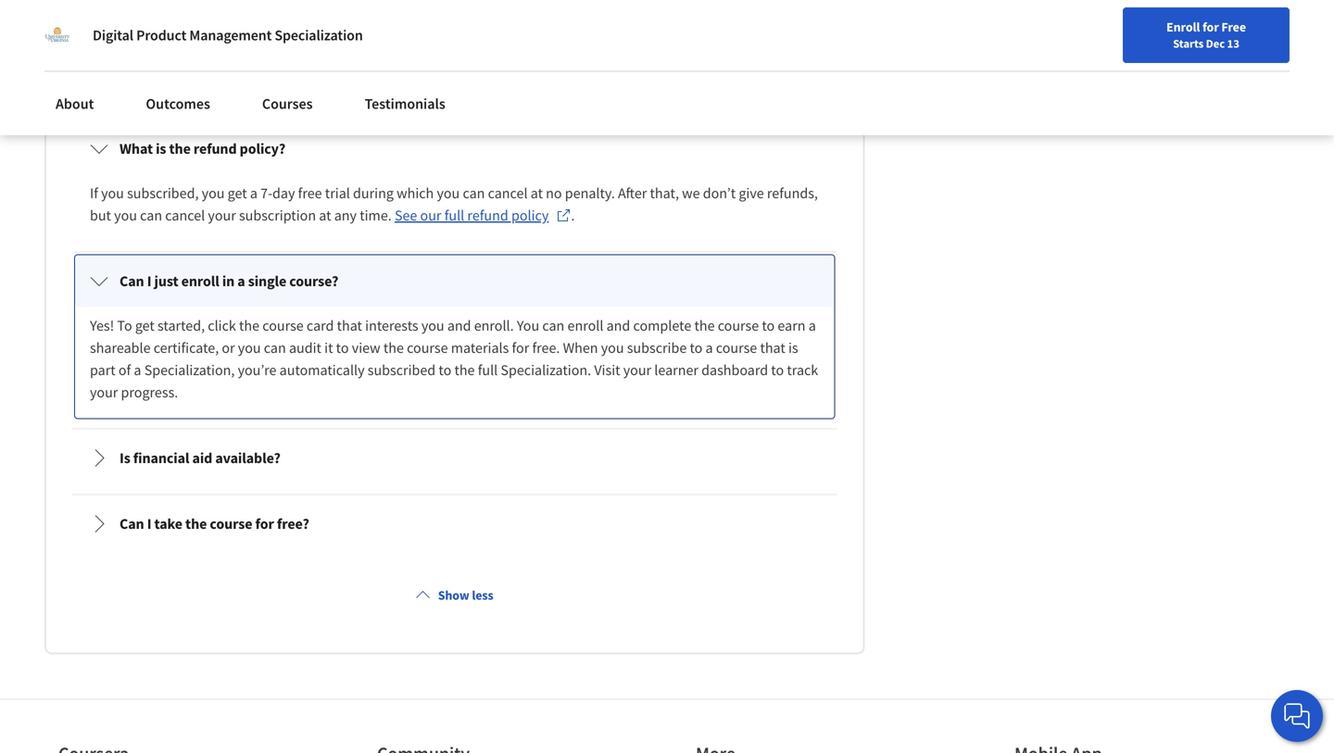 Task type: describe. For each thing, give the bounding box(es) containing it.
your right access
[[730, 51, 758, 70]]

show notifications image
[[1119, 23, 1141, 45]]

automatically
[[279, 361, 365, 379]]

0 vertical spatial at
[[531, 184, 543, 202]]

coursera image
[[22, 15, 140, 45]]

0 vertical spatial that
[[337, 316, 362, 335]]

it
[[324, 339, 333, 357]]

penalty.
[[565, 184, 615, 202]]

or inside yes! to get started, click the course card that interests you and enroll. you can enroll and complete the course to earn a shareable certificate, or you can audit it to view the course materials for free. when you subscribe to a course that is part of a specialization, you're automatically subscribed to the full specialization. visit your learner dashboard to track your progress.
[[222, 339, 235, 357]]

and down there's
[[308, 74, 331, 92]]

enroll
[[1166, 19, 1200, 35]]

to left track
[[771, 361, 784, 379]]

see our full refund policy link
[[395, 204, 571, 226]]

need
[[374, 51, 405, 70]]

after
[[618, 184, 647, 202]]

this
[[90, 51, 116, 70]]

a right the earn
[[809, 316, 816, 335]]

classroom
[[505, 51, 569, 70]]

to down materials
[[439, 361, 451, 379]]

outcomes
[[146, 94, 210, 113]]

free.
[[532, 339, 560, 357]]

card
[[307, 316, 334, 335]]

your down part
[[90, 383, 118, 402]]

enroll for free starts dec 13
[[1166, 19, 1246, 51]]

there's
[[310, 51, 352, 70]]

subscribed
[[368, 361, 436, 379]]

can up 'see our full refund policy'
[[463, 184, 485, 202]]

to up learner
[[690, 339, 703, 357]]

lectures,
[[761, 51, 814, 70]]

up
[[460, 51, 476, 70]]

.
[[571, 206, 575, 225]]

interests
[[365, 316, 418, 335]]

no inside this course is completely online, so there's no need to show up to a classroom in person. you can access your lectures, readings and assignments anytime and anywhere via the web or your mobile device.
[[355, 51, 371, 70]]

chat with us image
[[1282, 701, 1312, 731]]

testimonials link
[[354, 83, 456, 124]]

digital product management specialization
[[93, 26, 363, 44]]

access
[[687, 51, 727, 70]]

progress.
[[121, 383, 178, 402]]

enroll inside yes! to get started, click the course card that interests you and enroll. you can enroll and complete the course to earn a shareable certificate, or you can audit it to view the course materials for free. when you subscribe to a course that is part of a specialization, you're automatically subscribed to the full specialization. visit your learner dashboard to track your progress.
[[567, 316, 604, 335]]

you right but
[[114, 206, 137, 225]]

show less
[[438, 587, 493, 604]]

to right it
[[336, 339, 349, 357]]

device.
[[565, 74, 609, 92]]

can i just enroll in a single course?
[[120, 272, 338, 290]]

online,
[[247, 51, 290, 70]]

outcomes link
[[135, 83, 221, 124]]

a inside if you subscribed, you get a 7-day free trial during which you can cancel at no penalty. after that, we don't give refunds, but you can cancel your subscription at any time.
[[250, 184, 257, 202]]

show less button
[[408, 578, 501, 612]]

track
[[787, 361, 818, 379]]

7-
[[260, 184, 272, 202]]

less
[[472, 587, 493, 604]]

anytime
[[254, 74, 305, 92]]

in inside dropdown button
[[222, 272, 235, 290]]

policy?
[[240, 139, 286, 158]]

your inside if you subscribed, you get a 7-day free trial during which you can cancel at no penalty. after that, we don't give refunds, but you can cancel your subscription at any time.
[[208, 206, 236, 225]]

i for take
[[147, 515, 151, 533]]

the down materials
[[454, 361, 475, 379]]

is inside dropdown button
[[156, 139, 166, 158]]

free?
[[277, 515, 309, 533]]

i for just
[[147, 272, 151, 290]]

the right complete
[[694, 316, 715, 335]]

when
[[563, 339, 598, 357]]

enroll.
[[474, 316, 514, 335]]

courses
[[262, 94, 313, 113]]

take
[[154, 515, 182, 533]]

started,
[[158, 316, 205, 335]]

about
[[56, 94, 94, 113]]

to up the via
[[408, 51, 421, 70]]

click
[[208, 316, 236, 335]]

via
[[398, 74, 416, 92]]

just
[[154, 272, 178, 290]]

see our full refund policy
[[395, 206, 549, 225]]

the inside dropdown button
[[185, 515, 207, 533]]

but
[[90, 206, 111, 225]]

complete
[[633, 316, 691, 335]]

our
[[420, 206, 441, 225]]

a inside dropdown button
[[237, 272, 245, 290]]

part
[[90, 361, 116, 379]]

can i take the course for free? button
[[75, 498, 834, 550]]

specialization.
[[501, 361, 591, 379]]

person.
[[587, 51, 634, 70]]

you down what is the refund policy?
[[202, 184, 225, 202]]

you up you're
[[238, 339, 261, 357]]

anywhere
[[334, 74, 395, 92]]

courses link
[[251, 83, 324, 124]]

for inside yes! to get started, click the course card that interests you and enroll. you can enroll and complete the course to earn a shareable certificate, or you can audit it to view the course materials for free. when you subscribe to a course that is part of a specialization, you're automatically subscribed to the full specialization. visit your learner dashboard to track your progress.
[[512, 339, 529, 357]]

for inside 'enroll for free starts dec 13'
[[1203, 19, 1219, 35]]

about link
[[44, 83, 105, 124]]

subscribe
[[627, 339, 687, 357]]

in inside this course is completely online, so there's no need to show up to a classroom in person. you can access your lectures, readings and assignments anytime and anywhere via the web or your mobile device.
[[572, 51, 584, 70]]

your left mobile
[[488, 74, 516, 92]]

13
[[1227, 36, 1239, 51]]

if you subscribed, you get a 7-day free trial during which you can cancel at no penalty. after that, we don't give refunds, but you can cancel your subscription at any time.
[[90, 184, 821, 225]]

digital
[[93, 26, 133, 44]]

get inside yes! to get started, click the course card that interests you and enroll. you can enroll and complete the course to earn a shareable certificate, or you can audit it to view the course materials for free. when you subscribe to a course that is part of a specialization, you're automatically subscribed to the full specialization. visit your learner dashboard to track your progress.
[[135, 316, 155, 335]]

earn
[[778, 316, 806, 335]]

can inside this course is completely online, so there's no need to show up to a classroom in person. you can access your lectures, readings and assignments anytime and anywhere via the web or your mobile device.
[[662, 51, 684, 70]]

is inside this course is completely online, so there's no need to show up to a classroom in person. you can access your lectures, readings and assignments anytime and anywhere via the web or your mobile device.
[[163, 51, 173, 70]]

a inside this course is completely online, so there's no need to show up to a classroom in person. you can access your lectures, readings and assignments anytime and anywhere via the web or your mobile device.
[[495, 51, 502, 70]]

management
[[189, 26, 272, 44]]

readings
[[90, 74, 143, 92]]

policy
[[511, 206, 549, 225]]

enroll inside dropdown button
[[181, 272, 219, 290]]

during
[[353, 184, 394, 202]]

refunds,
[[767, 184, 818, 202]]

free
[[1221, 19, 1246, 35]]

can up free.
[[542, 316, 564, 335]]

which
[[397, 184, 434, 202]]



Task type: vqa. For each thing, say whether or not it's contained in the screenshot.
"card"
yes



Task type: locate. For each thing, give the bounding box(es) containing it.
0 vertical spatial cancel
[[488, 184, 528, 202]]

cancel up policy
[[488, 184, 528, 202]]

a up dashboard
[[705, 339, 713, 357]]

2 horizontal spatial for
[[1203, 19, 1219, 35]]

0 vertical spatial in
[[572, 51, 584, 70]]

can left access
[[662, 51, 684, 70]]

of
[[118, 361, 131, 379]]

0 vertical spatial refund
[[194, 139, 237, 158]]

can down the subscribed,
[[140, 206, 162, 225]]

the right what
[[169, 139, 191, 158]]

the inside this course is completely online, so there's no need to show up to a classroom in person. you can access your lectures, readings and assignments anytime and anywhere via the web or your mobile device.
[[419, 74, 440, 92]]

financial
[[133, 449, 189, 467]]

0 horizontal spatial cancel
[[165, 206, 205, 225]]

if
[[90, 184, 98, 202]]

your left subscription
[[208, 206, 236, 225]]

0 horizontal spatial full
[[444, 206, 464, 225]]

1 vertical spatial can
[[120, 515, 144, 533]]

2 can from the top
[[120, 515, 144, 533]]

that up the view
[[337, 316, 362, 335]]

the down interests
[[383, 339, 404, 357]]

1 vertical spatial that
[[760, 339, 785, 357]]

certificate,
[[154, 339, 219, 357]]

in up device. at the top left of page
[[572, 51, 584, 70]]

and
[[146, 74, 170, 92], [308, 74, 331, 92], [447, 316, 471, 335], [606, 316, 630, 335]]

get left "7-"
[[228, 184, 247, 202]]

0 vertical spatial can
[[120, 272, 144, 290]]

i left take
[[147, 515, 151, 533]]

1 vertical spatial full
[[478, 361, 498, 379]]

1 vertical spatial no
[[546, 184, 562, 202]]

for inside dropdown button
[[255, 515, 274, 533]]

yes!
[[90, 316, 114, 335]]

completely
[[176, 51, 245, 70]]

is right what
[[156, 139, 166, 158]]

1 vertical spatial is
[[156, 139, 166, 158]]

1 horizontal spatial for
[[512, 339, 529, 357]]

assignments
[[173, 74, 251, 92]]

opens in a new tab image
[[556, 208, 571, 223]]

full down materials
[[478, 361, 498, 379]]

starts
[[1173, 36, 1204, 51]]

that
[[337, 316, 362, 335], [760, 339, 785, 357]]

to left the earn
[[762, 316, 775, 335]]

0 horizontal spatial get
[[135, 316, 155, 335]]

refund left policy? in the left top of the page
[[194, 139, 237, 158]]

refund left policy
[[467, 206, 508, 225]]

you up our
[[437, 184, 460, 202]]

the right click
[[239, 316, 259, 335]]

0 vertical spatial for
[[1203, 19, 1219, 35]]

get
[[228, 184, 247, 202], [135, 316, 155, 335]]

is financial aid available?
[[120, 449, 281, 467]]

and left complete
[[606, 316, 630, 335]]

you right interests
[[421, 316, 444, 335]]

0 horizontal spatial that
[[337, 316, 362, 335]]

1 vertical spatial i
[[147, 515, 151, 533]]

2 vertical spatial is
[[788, 339, 798, 357]]

you
[[637, 51, 659, 70], [517, 316, 539, 335]]

full inside yes! to get started, click the course card that interests you and enroll. you can enroll and complete the course to earn a shareable certificate, or you can audit it to view the course materials for free. when you subscribe to a course that is part of a specialization, you're automatically subscribed to the full specialization. visit your learner dashboard to track your progress.
[[478, 361, 498, 379]]

can
[[120, 272, 144, 290], [120, 515, 144, 533]]

is down the earn
[[788, 339, 798, 357]]

1 i from the top
[[147, 272, 151, 290]]

get inside if you subscribed, you get a 7-day free trial during which you can cancel at no penalty. after that, we don't give refunds, but you can cancel your subscription at any time.
[[228, 184, 247, 202]]

course inside this course is completely online, so there's no need to show up to a classroom in person. you can access your lectures, readings and assignments anytime and anywhere via the web or your mobile device.
[[119, 51, 160, 70]]

is inside yes! to get started, click the course card that interests you and enroll. you can enroll and complete the course to earn a shareable certificate, or you can audit it to view the course materials for free. when you subscribe to a course that is part of a specialization, you're automatically subscribed to the full specialization. visit your learner dashboard to track your progress.
[[788, 339, 798, 357]]

1 vertical spatial cancel
[[165, 206, 205, 225]]

2 vertical spatial for
[[255, 515, 274, 533]]

1 horizontal spatial you
[[637, 51, 659, 70]]

we
[[682, 184, 700, 202]]

i
[[147, 272, 151, 290], [147, 515, 151, 533]]

1 horizontal spatial or
[[472, 74, 485, 92]]

for left free?
[[255, 515, 274, 533]]

audit
[[289, 339, 321, 357]]

course inside dropdown button
[[210, 515, 252, 533]]

1 horizontal spatial refund
[[467, 206, 508, 225]]

i left the just
[[147, 272, 151, 290]]

you're
[[238, 361, 277, 379]]

1 vertical spatial for
[[512, 339, 529, 357]]

you right if
[[101, 184, 124, 202]]

the inside dropdown button
[[169, 139, 191, 158]]

refund inside dropdown button
[[194, 139, 237, 158]]

or down click
[[222, 339, 235, 357]]

cancel
[[488, 184, 528, 202], [165, 206, 205, 225]]

subscribed,
[[127, 184, 199, 202]]

day
[[272, 184, 295, 202]]

1 vertical spatial refund
[[467, 206, 508, 225]]

1 vertical spatial you
[[517, 316, 539, 335]]

at left any
[[319, 206, 331, 225]]

enroll
[[181, 272, 219, 290], [567, 316, 604, 335]]

product
[[136, 26, 186, 44]]

at up policy
[[531, 184, 543, 202]]

free
[[298, 184, 322, 202]]

0 vertical spatial get
[[228, 184, 247, 202]]

the right the via
[[419, 74, 440, 92]]

1 horizontal spatial in
[[572, 51, 584, 70]]

1 horizontal spatial get
[[228, 184, 247, 202]]

no up anywhere
[[355, 51, 371, 70]]

0 horizontal spatial no
[[355, 51, 371, 70]]

yes! to get started, click the course card that interests you and enroll. you can enroll and complete the course to earn a shareable certificate, or you can audit it to view the course materials for free. when you subscribe to a course that is part of a specialization, you're automatically subscribed to the full specialization. visit your learner dashboard to track your progress.
[[90, 316, 821, 402]]

enroll up when
[[567, 316, 604, 335]]

refund for policy?
[[194, 139, 237, 158]]

that down the earn
[[760, 339, 785, 357]]

0 horizontal spatial enroll
[[181, 272, 219, 290]]

0 horizontal spatial or
[[222, 339, 235, 357]]

0 vertical spatial or
[[472, 74, 485, 92]]

you inside this course is completely online, so there's no need to show up to a classroom in person. you can access your lectures, readings and assignments anytime and anywhere via the web or your mobile device.
[[637, 51, 659, 70]]

is down the product
[[163, 51, 173, 70]]

subscription
[[239, 206, 316, 225]]

materials
[[451, 339, 509, 357]]

show
[[438, 587, 469, 604]]

the
[[419, 74, 440, 92], [169, 139, 191, 158], [239, 316, 259, 335], [694, 316, 715, 335], [383, 339, 404, 357], [454, 361, 475, 379], [185, 515, 207, 533]]

and up outcomes
[[146, 74, 170, 92]]

mobile
[[519, 74, 562, 92]]

specialization
[[275, 26, 363, 44]]

0 horizontal spatial you
[[517, 316, 539, 335]]

1 horizontal spatial that
[[760, 339, 785, 357]]

or inside this course is completely online, so there's no need to show up to a classroom in person. you can access your lectures, readings and assignments anytime and anywhere via the web or your mobile device.
[[472, 74, 485, 92]]

can up you're
[[264, 339, 286, 357]]

0 vertical spatial i
[[147, 272, 151, 290]]

what
[[120, 139, 153, 158]]

a right of
[[134, 361, 141, 379]]

1 horizontal spatial full
[[478, 361, 498, 379]]

can left the just
[[120, 272, 144, 290]]

web
[[443, 74, 469, 92]]

can i just enroll in a single course? button
[[75, 255, 834, 307]]

full right our
[[444, 206, 464, 225]]

2 i from the top
[[147, 515, 151, 533]]

you
[[101, 184, 124, 202], [202, 184, 225, 202], [437, 184, 460, 202], [114, 206, 137, 225], [421, 316, 444, 335], [238, 339, 261, 357], [601, 339, 624, 357]]

0 vertical spatial no
[[355, 51, 371, 70]]

for
[[1203, 19, 1219, 35], [512, 339, 529, 357], [255, 515, 274, 533]]

1 vertical spatial at
[[319, 206, 331, 225]]

0 horizontal spatial for
[[255, 515, 274, 533]]

full
[[444, 206, 464, 225], [478, 361, 498, 379]]

1 horizontal spatial enroll
[[567, 316, 604, 335]]

the right take
[[185, 515, 207, 533]]

1 vertical spatial or
[[222, 339, 235, 357]]

can for can i take the course for free?
[[120, 515, 144, 533]]

1 vertical spatial enroll
[[567, 316, 604, 335]]

is
[[120, 449, 130, 467]]

1 can from the top
[[120, 272, 144, 290]]

don't
[[703, 184, 736, 202]]

to right up
[[479, 51, 492, 70]]

1 horizontal spatial at
[[531, 184, 543, 202]]

show
[[424, 51, 457, 70]]

enroll right the just
[[181, 272, 219, 290]]

1 vertical spatial in
[[222, 272, 235, 290]]

a right up
[[495, 51, 502, 70]]

view
[[352, 339, 380, 357]]

refund inside see our full refund policy link
[[467, 206, 508, 225]]

cancel down the subscribed,
[[165, 206, 205, 225]]

in left the "single"
[[222, 272, 235, 290]]

can for can i just enroll in a single course?
[[120, 272, 144, 290]]

so
[[293, 51, 307, 70]]

your down subscribe
[[623, 361, 651, 379]]

can
[[662, 51, 684, 70], [463, 184, 485, 202], [140, 206, 162, 225], [542, 316, 564, 335], [264, 339, 286, 357]]

available?
[[215, 449, 281, 467]]

no
[[355, 51, 371, 70], [546, 184, 562, 202]]

no up opens in a new tab icon
[[546, 184, 562, 202]]

shareable
[[90, 339, 151, 357]]

is
[[163, 51, 173, 70], [156, 139, 166, 158], [788, 339, 798, 357]]

no inside if you subscribed, you get a 7-day free trial during which you can cancel at no penalty. after that, we don't give refunds, but you can cancel your subscription at any time.
[[546, 184, 562, 202]]

aid
[[192, 449, 212, 467]]

see
[[395, 206, 417, 225]]

university of virginia image
[[44, 22, 70, 48]]

1 vertical spatial get
[[135, 316, 155, 335]]

for left free.
[[512, 339, 529, 357]]

or right web
[[472, 74, 485, 92]]

any
[[334, 206, 357, 225]]

your
[[730, 51, 758, 70], [488, 74, 516, 92], [208, 206, 236, 225], [623, 361, 651, 379], [90, 383, 118, 402]]

a left "7-"
[[250, 184, 257, 202]]

and up materials
[[447, 316, 471, 335]]

dashboard
[[701, 361, 768, 379]]

this course is completely online, so there's no need to show up to a classroom in person. you can access your lectures, readings and assignments anytime and anywhere via the web or your mobile device.
[[90, 51, 817, 92]]

time.
[[360, 206, 392, 225]]

0 vertical spatial is
[[163, 51, 173, 70]]

course
[[119, 51, 160, 70], [262, 316, 304, 335], [718, 316, 759, 335], [407, 339, 448, 357], [716, 339, 757, 357], [210, 515, 252, 533]]

1 horizontal spatial cancel
[[488, 184, 528, 202]]

single
[[248, 272, 286, 290]]

dec
[[1206, 36, 1225, 51]]

can left take
[[120, 515, 144, 533]]

you up free.
[[517, 316, 539, 335]]

0 vertical spatial you
[[637, 51, 659, 70]]

you right the person.
[[637, 51, 659, 70]]

0 horizontal spatial at
[[319, 206, 331, 225]]

0 vertical spatial full
[[444, 206, 464, 225]]

you up visit
[[601, 339, 624, 357]]

None search field
[[264, 12, 570, 49]]

0 vertical spatial enroll
[[181, 272, 219, 290]]

a left the "single"
[[237, 272, 245, 290]]

get right to
[[135, 316, 155, 335]]

what is the refund policy?
[[120, 139, 286, 158]]

0 horizontal spatial refund
[[194, 139, 237, 158]]

refund for policy
[[467, 206, 508, 225]]

you inside yes! to get started, click the course card that interests you and enroll. you can enroll and complete the course to earn a shareable certificate, or you can audit it to view the course materials for free. when you subscribe to a course that is part of a specialization, you're automatically subscribed to the full specialization. visit your learner dashboard to track your progress.
[[517, 316, 539, 335]]

for up dec
[[1203, 19, 1219, 35]]

0 horizontal spatial in
[[222, 272, 235, 290]]

in
[[572, 51, 584, 70], [222, 272, 235, 290]]

specialization,
[[144, 361, 235, 379]]

menu item
[[980, 19, 1099, 79]]

to
[[117, 316, 132, 335]]

1 horizontal spatial no
[[546, 184, 562, 202]]

visit
[[594, 361, 620, 379]]

to
[[408, 51, 421, 70], [479, 51, 492, 70], [762, 316, 775, 335], [336, 339, 349, 357], [690, 339, 703, 357], [439, 361, 451, 379], [771, 361, 784, 379]]



